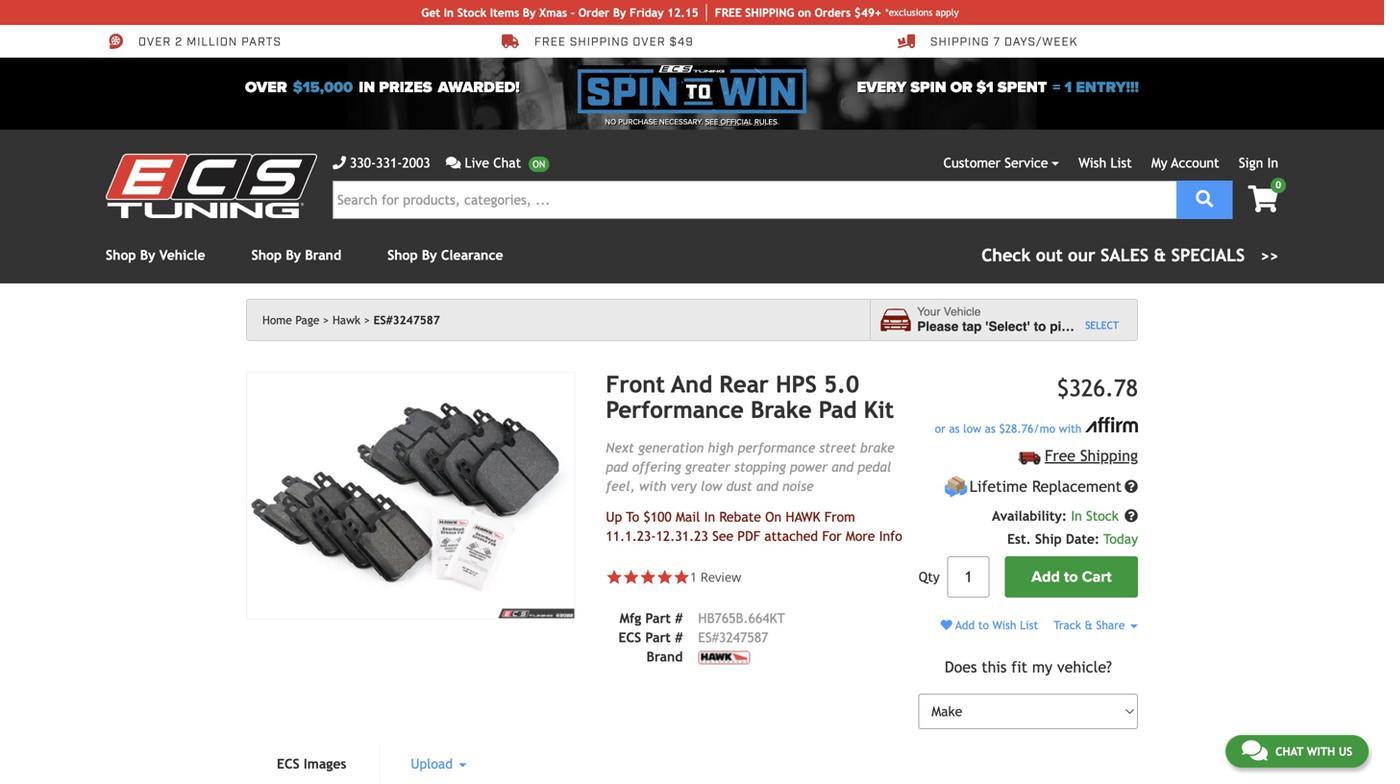 Task type: vqa. For each thing, say whether or not it's contained in the screenshot.
Supersprint - Corporate Logo
no



Task type: locate. For each thing, give the bounding box(es) containing it.
1 vertical spatial and
[[756, 479, 778, 494]]

vehicle
[[159, 248, 205, 263], [944, 305, 981, 319]]

$1
[[977, 79, 994, 97]]

0 horizontal spatial vehicle
[[159, 248, 205, 263]]

mail
[[676, 509, 700, 525]]

331-
[[376, 155, 402, 171]]

1 vertical spatial with
[[639, 479, 667, 494]]

chat
[[493, 155, 521, 171], [1276, 745, 1304, 759]]

and down the street
[[832, 459, 854, 475]]

by down 'ecs tuning' image
[[140, 248, 155, 263]]

my
[[1152, 155, 1168, 171]]

with down offering
[[639, 479, 667, 494]]

free for free shipping over $49
[[535, 34, 566, 50]]

1 vertical spatial part
[[646, 630, 671, 645]]

performance
[[606, 397, 744, 423]]

'select'
[[986, 319, 1030, 334]]

0 vertical spatial &
[[1154, 245, 1166, 265]]

to inside button
[[1064, 568, 1078, 586]]

1 vertical spatial chat
[[1276, 745, 1304, 759]]

free right free shipping icon at the right of page
[[1045, 447, 1076, 465]]

with
[[1059, 422, 1082, 435], [639, 479, 667, 494], [1307, 745, 1336, 759]]

1 horizontal spatial list
[[1111, 155, 1132, 171]]

with left us
[[1307, 745, 1336, 759]]

1 horizontal spatial wish
[[1079, 155, 1107, 171]]

28.76
[[1005, 422, 1034, 435]]

1 horizontal spatial add
[[1032, 568, 1060, 586]]

1 horizontal spatial shop
[[251, 248, 282, 263]]

*exclusions apply link
[[886, 5, 959, 20]]

1 vertical spatial ecs
[[277, 757, 300, 772]]

by left the clearance
[[422, 248, 437, 263]]

2 part from the top
[[646, 630, 671, 645]]

images
[[304, 757, 347, 772]]

/mo
[[1034, 422, 1056, 435]]

1 # from the top
[[675, 611, 683, 626]]

prizes
[[379, 79, 432, 97]]

shop
[[106, 248, 136, 263], [251, 248, 282, 263], [388, 248, 418, 263]]

0 horizontal spatial shipping
[[931, 34, 990, 50]]

1 vertical spatial #
[[675, 630, 683, 645]]

or left $1
[[951, 79, 973, 97]]

1 right =
[[1065, 79, 1072, 97]]

330-331-2003 link
[[333, 153, 430, 173]]

question circle image for lifetime replacement
[[1125, 480, 1138, 494]]

brand down "mfg part #"
[[647, 649, 683, 665]]

1 horizontal spatial as
[[985, 422, 996, 435]]

0 vertical spatial wish
[[1079, 155, 1107, 171]]

upload button
[[380, 745, 497, 784]]

2 horizontal spatial to
[[1064, 568, 1078, 586]]

list left track
[[1020, 619, 1039, 632]]

# inside hb765b.664kt ecs part #
[[675, 630, 683, 645]]

to
[[1034, 319, 1046, 334], [1064, 568, 1078, 586], [979, 619, 989, 632]]

over down parts
[[245, 79, 287, 97]]

1 horizontal spatial ecs
[[619, 630, 641, 645]]

0 horizontal spatial low
[[701, 479, 722, 494]]

question circle image
[[1125, 480, 1138, 494], [1125, 510, 1138, 523]]

a
[[1080, 319, 1087, 334]]

parts
[[241, 34, 282, 50]]

or up this product is lifetime replacement eligible "icon"
[[935, 422, 946, 435]]

0 horizontal spatial brand
[[305, 248, 341, 263]]

0 vertical spatial chat
[[493, 155, 521, 171]]

in right get
[[444, 6, 454, 19]]

add down ship
[[1032, 568, 1060, 586]]

pad
[[819, 397, 857, 423]]

select
[[1086, 320, 1119, 332]]

2 vertical spatial with
[[1307, 745, 1336, 759]]

$49
[[670, 34, 694, 50]]

ecs inside hb765b.664kt ecs part #
[[619, 630, 641, 645]]

ecs tuning image
[[106, 154, 317, 218]]

shipping inside 'shipping 7 days/week' link
[[931, 34, 990, 50]]

comments image
[[446, 156, 461, 170]]

power
[[790, 459, 828, 475]]

1 horizontal spatial over
[[245, 79, 287, 97]]

1 vertical spatial 1
[[690, 569, 697, 586]]

low down greater
[[701, 479, 722, 494]]

1 part from the top
[[646, 611, 671, 626]]

items
[[490, 6, 519, 19]]

to
[[626, 509, 640, 525]]

0 vertical spatial over
[[138, 34, 171, 50]]

3 shop from the left
[[388, 248, 418, 263]]

to left "pick" at the right of the page
[[1034, 319, 1046, 334]]

see official rules link
[[705, 116, 778, 128]]

free shipping over $49
[[535, 34, 694, 50]]

0 horizontal spatial shop
[[106, 248, 136, 263]]

0 vertical spatial free
[[535, 34, 566, 50]]

#
[[675, 611, 683, 626], [675, 630, 683, 645]]

your
[[917, 305, 941, 319]]

stock up the today
[[1086, 509, 1119, 524]]

1 horizontal spatial low
[[964, 422, 982, 435]]

live chat link
[[446, 153, 549, 173]]

by
[[523, 6, 536, 19], [613, 6, 626, 19], [140, 248, 155, 263], [286, 248, 301, 263], [422, 248, 437, 263]]

question circle image up the today
[[1125, 510, 1138, 523]]

$
[[999, 422, 1005, 435]]

0 horizontal spatial or
[[935, 422, 946, 435]]

0 vertical spatial and
[[832, 459, 854, 475]]

spent
[[998, 79, 1047, 97]]

1 horizontal spatial 1
[[1065, 79, 1072, 97]]

stock
[[457, 6, 487, 19], [1086, 509, 1119, 524]]

free down xmas
[[535, 34, 566, 50]]

this
[[982, 659, 1007, 677]]

chat right comments image
[[1276, 745, 1304, 759]]

free shipping over $49 link
[[502, 33, 694, 50]]

get in stock items by xmas - order by friday 12.15
[[421, 6, 699, 19]]

date:
[[1066, 532, 1100, 547]]

wish right service
[[1079, 155, 1107, 171]]

million
[[187, 34, 238, 50]]

0 vertical spatial part
[[646, 611, 671, 626]]

0 horizontal spatial add
[[956, 619, 975, 632]]

0 vertical spatial with
[[1059, 422, 1082, 435]]

ecs left images
[[277, 757, 300, 772]]

1 vertical spatial or
[[935, 422, 946, 435]]

brand inside es# 3247587 brand
[[647, 649, 683, 665]]

0 link
[[1233, 178, 1286, 214]]

by right order
[[613, 6, 626, 19]]

1 horizontal spatial and
[[832, 459, 854, 475]]

0 vertical spatial ecs
[[619, 630, 641, 645]]

0 horizontal spatial ecs
[[277, 757, 300, 772]]

hb765b.664kt
[[698, 611, 785, 626]]

0 horizontal spatial and
[[756, 479, 778, 494]]

$49+
[[855, 6, 882, 19]]

1 vertical spatial see
[[713, 529, 734, 544]]

star image up "mfg part #"
[[657, 569, 673, 586]]

1 vertical spatial add
[[956, 619, 975, 632]]

2 horizontal spatial shop
[[388, 248, 418, 263]]

star image left star icon
[[640, 569, 657, 586]]

1 horizontal spatial &
[[1154, 245, 1166, 265]]

by left xmas
[[523, 6, 536, 19]]

1 horizontal spatial free
[[1045, 447, 1076, 465]]

2 vertical spatial to
[[979, 619, 989, 632]]

11.1.23-
[[606, 529, 656, 544]]

0 vertical spatial brand
[[305, 248, 341, 263]]

vehicle?
[[1057, 659, 1112, 677]]

1 vertical spatial vehicle
[[944, 305, 981, 319]]

ecs images link
[[246, 745, 377, 784]]

shipping up replacement
[[1081, 447, 1138, 465]]

to for add to wish list
[[979, 619, 989, 632]]

from
[[825, 509, 855, 525]]

1 question circle image from the top
[[1125, 480, 1138, 494]]

1 vertical spatial shipping
[[1081, 447, 1138, 465]]

0 vertical spatial stock
[[457, 6, 487, 19]]

0 vertical spatial #
[[675, 611, 683, 626]]

list left my
[[1111, 155, 1132, 171]]

ecs tuning 'spin to win' contest logo image
[[578, 65, 807, 113]]

4 star image from the left
[[657, 569, 673, 586]]

low inside next generation high performance street brake pad offering greater stopping power and pedal feel, with very low dust and noise
[[701, 479, 722, 494]]

in right the mail
[[704, 509, 715, 525]]

part right mfg
[[646, 611, 671, 626]]

0 vertical spatial vehicle
[[159, 248, 205, 263]]

1 vertical spatial low
[[701, 479, 722, 494]]

page
[[296, 313, 320, 327]]

0 horizontal spatial to
[[979, 619, 989, 632]]

next
[[606, 440, 634, 456]]

wish list
[[1079, 155, 1132, 171]]

1 vertical spatial brand
[[647, 649, 683, 665]]

0 horizontal spatial wish
[[993, 619, 1017, 632]]

cart
[[1082, 568, 1112, 586]]

phone image
[[333, 156, 346, 170]]

in inside up to $100 mail in rebate on hawk from 11.1.23-12.31.23 see pdf attached for more info
[[704, 509, 715, 525]]

0 vertical spatial shipping
[[931, 34, 990, 50]]

Search text field
[[333, 181, 1177, 219]]

see left "official"
[[705, 117, 719, 127]]

does this fit my vehicle?
[[945, 659, 1112, 677]]

1 vertical spatial free
[[1045, 447, 1076, 465]]

star image up mfg
[[606, 569, 623, 586]]

0 horizontal spatial chat
[[493, 155, 521, 171]]

for
[[822, 529, 842, 544]]

stock left items
[[457, 6, 487, 19]]

with right /mo
[[1059, 422, 1082, 435]]

& for track
[[1085, 619, 1093, 632]]

star image
[[606, 569, 623, 586], [623, 569, 640, 586], [640, 569, 657, 586], [657, 569, 673, 586]]

shop by brand link
[[251, 248, 341, 263]]

sales
[[1101, 245, 1149, 265]]

add right heart icon
[[956, 619, 975, 632]]

star image
[[673, 569, 690, 586]]

1 horizontal spatial stock
[[1086, 509, 1119, 524]]

1 vertical spatial over
[[245, 79, 287, 97]]

0 vertical spatial see
[[705, 117, 719, 127]]

stopping
[[735, 459, 786, 475]]

in up 'est. ship date: today'
[[1071, 509, 1082, 524]]

1 horizontal spatial to
[[1034, 319, 1046, 334]]

chat right live
[[493, 155, 521, 171]]

1 shop from the left
[[106, 248, 136, 263]]

0 vertical spatial list
[[1111, 155, 1132, 171]]

my account link
[[1152, 155, 1220, 171]]

shipping down apply at the top of page
[[931, 34, 990, 50]]

None text field
[[948, 557, 990, 598]]

0 horizontal spatial with
[[639, 479, 667, 494]]

over 2 million parts
[[138, 34, 282, 50]]

part down "mfg part #"
[[646, 630, 671, 645]]

by for shop by brand
[[286, 248, 301, 263]]

official
[[721, 117, 753, 127]]

1 vertical spatial question circle image
[[1125, 510, 1138, 523]]

brand for es# 3247587 brand
[[647, 649, 683, 665]]

0 vertical spatial question circle image
[[1125, 480, 1138, 494]]

on
[[798, 6, 811, 19]]

$15,000
[[293, 79, 353, 97]]

ecs down mfg
[[619, 630, 641, 645]]

0 horizontal spatial stock
[[457, 6, 487, 19]]

0 horizontal spatial over
[[138, 34, 171, 50]]

and down stopping
[[756, 479, 778, 494]]

0 vertical spatial add
[[1032, 568, 1060, 586]]

shop by clearance link
[[388, 248, 503, 263]]

0 vertical spatial 1
[[1065, 79, 1072, 97]]

0 horizontal spatial &
[[1085, 619, 1093, 632]]

shop for shop by clearance
[[388, 248, 418, 263]]

over left 2
[[138, 34, 171, 50]]

& right track
[[1085, 619, 1093, 632]]

1 horizontal spatial brand
[[647, 649, 683, 665]]

wish up this
[[993, 619, 1017, 632]]

over inside over 2 million parts link
[[138, 34, 171, 50]]

shopping cart image
[[1248, 186, 1279, 212]]

hawk
[[333, 313, 361, 327]]

brand
[[305, 248, 341, 263], [647, 649, 683, 665]]

2 shop from the left
[[251, 248, 282, 263]]

tap
[[962, 319, 982, 334]]

add inside add to cart button
[[1032, 568, 1060, 586]]

star image down 11.1.23-
[[623, 569, 640, 586]]

to left cart
[[1064, 568, 1078, 586]]

with inside next generation high performance street brake pad offering greater stopping power and pedal feel, with very low dust and noise
[[639, 479, 667, 494]]

&
[[1154, 245, 1166, 265], [1085, 619, 1093, 632]]

sign in
[[1239, 155, 1279, 171]]

1 left "review" on the right bottom of page
[[690, 569, 697, 586]]

this product is lifetime replacement eligible image
[[944, 475, 968, 499]]

home page link
[[262, 313, 329, 327]]

0 vertical spatial low
[[964, 422, 982, 435]]

1 horizontal spatial vehicle
[[944, 305, 981, 319]]

1 vertical spatial list
[[1020, 619, 1039, 632]]

chat with us link
[[1226, 736, 1369, 768]]

0 vertical spatial to
[[1034, 319, 1046, 334]]

2 star image from the left
[[623, 569, 640, 586]]

# up es# 3247587 brand
[[675, 611, 683, 626]]

0 horizontal spatial 1
[[690, 569, 697, 586]]

1 vertical spatial &
[[1085, 619, 1093, 632]]

vehicle down 'ecs tuning' image
[[159, 248, 205, 263]]

0 vertical spatial or
[[951, 79, 973, 97]]

1 star image from the left
[[606, 569, 623, 586]]

in right sign
[[1268, 155, 1279, 171]]

to right heart icon
[[979, 619, 989, 632]]

by up home page link
[[286, 248, 301, 263]]

1 vertical spatial stock
[[1086, 509, 1119, 524]]

see down rebate
[[713, 529, 734, 544]]

over 2 million parts link
[[106, 33, 282, 50]]

2 question circle image from the top
[[1125, 510, 1138, 523]]

vehicle up tap
[[944, 305, 981, 319]]

performance
[[738, 440, 816, 456]]

review
[[701, 569, 741, 586]]

0 horizontal spatial free
[[535, 34, 566, 50]]

and
[[832, 459, 854, 475], [756, 479, 778, 494]]

street
[[820, 440, 856, 456]]

list
[[1111, 155, 1132, 171], [1020, 619, 1039, 632]]

1 horizontal spatial shipping
[[1081, 447, 1138, 465]]

1 vertical spatial to
[[1064, 568, 1078, 586]]

& right sales
[[1154, 245, 1166, 265]]

question circle image down free shipping
[[1125, 480, 1138, 494]]

purchase
[[618, 117, 658, 127]]

1 vertical spatial wish
[[993, 619, 1017, 632]]

1 horizontal spatial with
[[1059, 422, 1082, 435]]

pad
[[606, 459, 628, 475]]

low left $
[[964, 422, 982, 435]]

# left the es#
[[675, 630, 683, 645]]

0 horizontal spatial as
[[949, 422, 960, 435]]

0
[[1276, 179, 1282, 190]]

get
[[421, 6, 440, 19]]

by for shop by vehicle
[[140, 248, 155, 263]]

brand up page
[[305, 248, 341, 263]]

2 # from the top
[[675, 630, 683, 645]]

sign in link
[[1239, 155, 1279, 171]]



Task type: describe. For each thing, give the bounding box(es) containing it.
over for over 2 million parts
[[138, 34, 171, 50]]

availability:
[[992, 509, 1067, 524]]

est. ship date: today
[[1008, 532, 1138, 547]]

part inside hb765b.664kt ecs part #
[[646, 630, 671, 645]]

1 review link
[[690, 569, 741, 586]]

add for add to wish list
[[956, 619, 975, 632]]

330-331-2003
[[350, 155, 430, 171]]

in for get
[[444, 6, 454, 19]]

-
[[571, 6, 575, 19]]

stock for availability:
[[1086, 509, 1119, 524]]

specials
[[1172, 245, 1245, 265]]

es#3247587
[[374, 313, 440, 327]]

xmas
[[539, 6, 567, 19]]

*exclusions
[[886, 7, 933, 18]]

1 review
[[690, 569, 741, 586]]

to for add to cart
[[1064, 568, 1078, 586]]

0 horizontal spatial list
[[1020, 619, 1039, 632]]

attached
[[765, 529, 818, 544]]

question circle image for in stock
[[1125, 510, 1138, 523]]

free shipping image
[[1019, 451, 1041, 465]]

over for over $15,000 in prizes
[[245, 79, 287, 97]]

us
[[1339, 745, 1353, 759]]

by for shop by clearance
[[422, 248, 437, 263]]

free for free shipping
[[1045, 447, 1076, 465]]

up to $100 mail in rebate on hawk from 11.1.23-12.31.23 see pdf attached for more info
[[606, 509, 903, 544]]

330-
[[350, 155, 376, 171]]

up
[[606, 509, 622, 525]]

1 as from the left
[[949, 422, 960, 435]]

generation
[[638, 440, 704, 456]]

front and rear hps 5.0 performance brake pad kit
[[606, 371, 894, 423]]

1 horizontal spatial chat
[[1276, 745, 1304, 759]]

mfg
[[620, 611, 641, 626]]

add to cart button
[[1005, 557, 1138, 598]]

shop by brand
[[251, 248, 341, 263]]

shop for shop by vehicle
[[106, 248, 136, 263]]

front
[[606, 371, 665, 398]]

my
[[1032, 659, 1053, 677]]

on
[[765, 509, 782, 525]]

1 horizontal spatial or
[[951, 79, 973, 97]]

feel,
[[606, 479, 635, 494]]

in for availability:
[[1071, 509, 1082, 524]]

very
[[671, 479, 697, 494]]

today
[[1104, 532, 1138, 547]]

free ship ping on orders $49+ *exclusions apply
[[715, 6, 959, 19]]

or as low as $/mo with 
			 - affirm financing (opens in modal) element
[[919, 417, 1138, 438]]

7
[[994, 34, 1001, 50]]

vehicle
[[1091, 319, 1135, 334]]

service
[[1005, 155, 1048, 171]]

clearance
[[441, 248, 503, 263]]

dust
[[726, 479, 752, 494]]

to inside your vehicle please tap 'select' to pick a vehicle
[[1034, 319, 1046, 334]]

add for add to cart
[[1032, 568, 1060, 586]]

2
[[175, 34, 183, 50]]

heart image
[[941, 620, 953, 631]]

lifetime replacement
[[970, 478, 1122, 496]]

free shipping
[[1045, 447, 1138, 465]]

hps
[[776, 371, 817, 398]]

my account
[[1152, 155, 1220, 171]]

hawk image
[[698, 652, 750, 665]]

fit
[[1012, 659, 1028, 677]]

over
[[633, 34, 666, 50]]

shipping 7 days/week link
[[898, 33, 1078, 50]]

in
[[359, 79, 375, 97]]

& for sales
[[1154, 245, 1166, 265]]

entry!!!
[[1076, 79, 1139, 97]]

does
[[945, 659, 977, 677]]

customer service
[[944, 155, 1048, 171]]

every spin or $1 spent = 1 entry!!!
[[857, 79, 1139, 97]]

orders
[[815, 6, 851, 19]]

info
[[879, 529, 903, 544]]

every
[[857, 79, 907, 97]]

2 as from the left
[[985, 422, 996, 435]]

see inside up to $100 mail in rebate on hawk from 11.1.23-12.31.23 see pdf attached for more info
[[713, 529, 734, 544]]

stock for get
[[457, 6, 487, 19]]

pedal
[[858, 459, 891, 475]]

shop by clearance
[[388, 248, 503, 263]]

customer
[[944, 155, 1001, 171]]

rules
[[755, 117, 778, 127]]

brake
[[860, 440, 895, 456]]

3247587
[[719, 630, 769, 645]]

necessary.
[[659, 117, 703, 127]]

and
[[672, 371, 713, 398]]

home page
[[262, 313, 320, 327]]

brake
[[751, 397, 812, 423]]

track
[[1054, 619, 1081, 632]]

search image
[[1196, 190, 1214, 208]]

please
[[917, 319, 959, 334]]

2003
[[402, 155, 430, 171]]

pdf
[[738, 529, 761, 544]]

12.15
[[667, 6, 699, 19]]

free
[[715, 6, 742, 19]]

add to cart
[[1032, 568, 1112, 586]]

days/week
[[1005, 34, 1078, 50]]

brand for shop by brand
[[305, 248, 341, 263]]

=
[[1053, 79, 1061, 97]]

chat with us
[[1276, 745, 1353, 759]]

pick
[[1050, 319, 1076, 334]]

es#3247587 - hb765b.664kt - front and rear hps 5.0 performance brake pad kit - next generation high performance street brake pad offering greater stopping power and pedal feel, with very low dust and noise - hawk - bmw image
[[246, 372, 575, 620]]

vehicle inside your vehicle please tap 'select' to pick a vehicle
[[944, 305, 981, 319]]

add to wish list link
[[941, 619, 1039, 632]]

2 horizontal spatial with
[[1307, 745, 1336, 759]]

shipping
[[570, 34, 629, 50]]

3 star image from the left
[[640, 569, 657, 586]]

shop for shop by brand
[[251, 248, 282, 263]]

es#
[[698, 630, 719, 645]]

in for sign
[[1268, 155, 1279, 171]]

comments image
[[1242, 739, 1268, 762]]

es# 3247587 brand
[[647, 630, 769, 665]]



